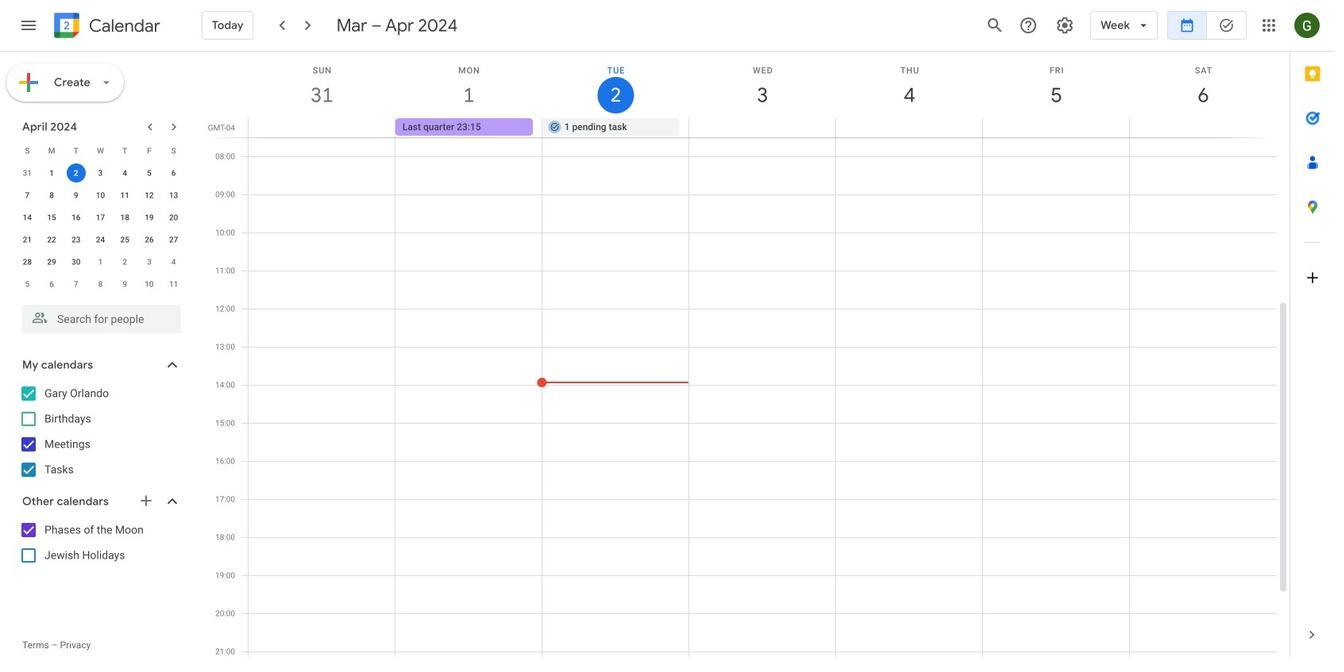 Task type: vqa. For each thing, say whether or not it's contained in the screenshot.
the 17 element
yes



Task type: locate. For each thing, give the bounding box(es) containing it.
9 element
[[67, 186, 86, 205]]

2, today element
[[67, 164, 86, 183]]

heading inside calendar element
[[86, 16, 160, 35]]

heading
[[86, 16, 160, 35]]

18 element
[[115, 208, 134, 227]]

8 element
[[42, 186, 61, 205]]

may 9 element
[[115, 275, 134, 294]]

19 element
[[140, 208, 159, 227]]

10 element
[[91, 186, 110, 205]]

main drawer image
[[19, 16, 38, 35]]

27 element
[[164, 230, 183, 249]]

grid
[[203, 52, 1290, 658]]

1 element
[[42, 164, 61, 183]]

may 1 element
[[91, 253, 110, 272]]

None search field
[[0, 299, 197, 334]]

11 element
[[115, 186, 134, 205]]

may 6 element
[[42, 275, 61, 294]]

26 element
[[140, 230, 159, 249]]

may 11 element
[[164, 275, 183, 294]]

20 element
[[164, 208, 183, 227]]

my calendars list
[[3, 381, 197, 483]]

calendar element
[[51, 10, 160, 44]]

cell inside "april 2024" grid
[[64, 162, 88, 184]]

3 element
[[91, 164, 110, 183]]

may 10 element
[[140, 275, 159, 294]]

row group
[[15, 162, 186, 296]]

tab list
[[1291, 52, 1335, 613]]

cell
[[249, 118, 396, 137], [689, 118, 836, 137], [836, 118, 983, 137], [983, 118, 1130, 137], [1130, 118, 1277, 137], [64, 162, 88, 184]]

row
[[242, 118, 1290, 137], [15, 140, 186, 162], [15, 162, 186, 184], [15, 184, 186, 207], [15, 207, 186, 229], [15, 229, 186, 251], [15, 251, 186, 273], [15, 273, 186, 296]]

30 element
[[67, 253, 86, 272]]



Task type: describe. For each thing, give the bounding box(es) containing it.
13 element
[[164, 186, 183, 205]]

settings menu image
[[1056, 16, 1075, 35]]

21 element
[[18, 230, 37, 249]]

april 2024 grid
[[15, 140, 186, 296]]

25 element
[[115, 230, 134, 249]]

add other calendars image
[[138, 493, 154, 509]]

may 4 element
[[164, 253, 183, 272]]

17 element
[[91, 208, 110, 227]]

12 element
[[140, 186, 159, 205]]

may 2 element
[[115, 253, 134, 272]]

may 8 element
[[91, 275, 110, 294]]

may 7 element
[[67, 275, 86, 294]]

may 3 element
[[140, 253, 159, 272]]

may 5 element
[[18, 275, 37, 294]]

Search for people text field
[[32, 305, 172, 334]]

22 element
[[42, 230, 61, 249]]

6 element
[[164, 164, 183, 183]]

5 element
[[140, 164, 159, 183]]

7 element
[[18, 186, 37, 205]]

march 31 element
[[18, 164, 37, 183]]

16 element
[[67, 208, 86, 227]]

14 element
[[18, 208, 37, 227]]

23 element
[[67, 230, 86, 249]]

4 element
[[115, 164, 134, 183]]

other calendars list
[[3, 518, 197, 569]]

28 element
[[18, 253, 37, 272]]

24 element
[[91, 230, 110, 249]]

15 element
[[42, 208, 61, 227]]

29 element
[[42, 253, 61, 272]]



